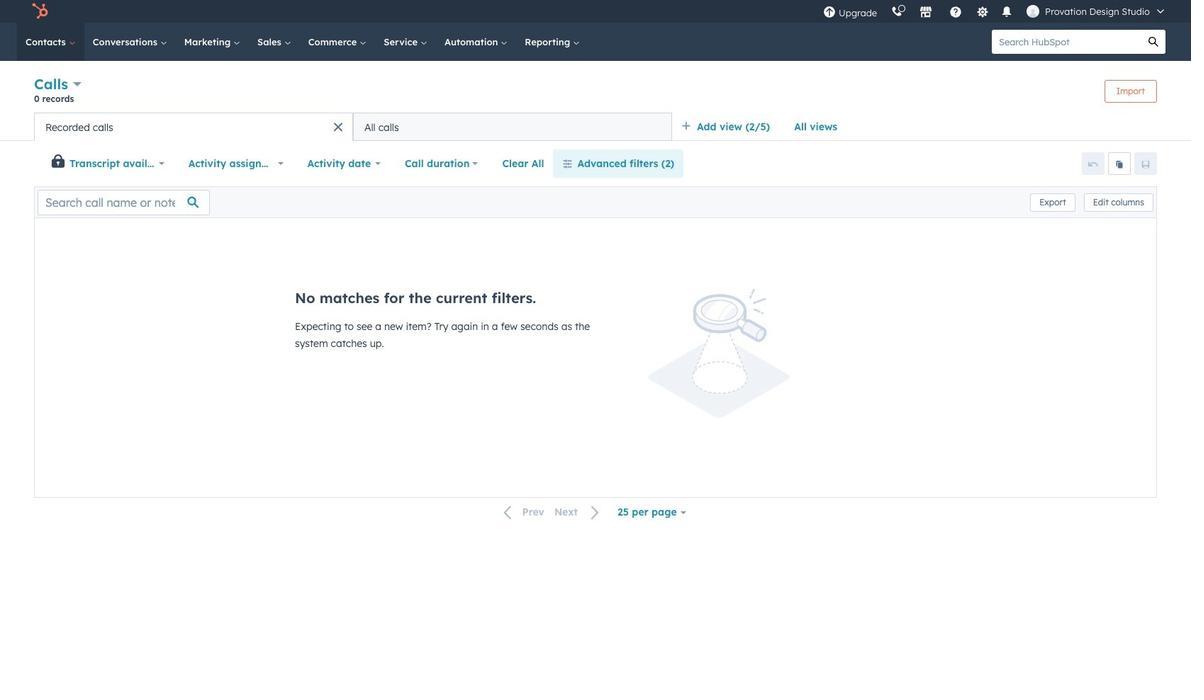 Task type: locate. For each thing, give the bounding box(es) containing it.
menu
[[816, 0, 1174, 23]]

banner
[[34, 74, 1157, 113]]



Task type: describe. For each thing, give the bounding box(es) containing it.
Search HubSpot search field
[[992, 30, 1142, 54]]

marketplaces image
[[920, 6, 933, 19]]

james peterson image
[[1027, 5, 1040, 18]]

pagination navigation
[[495, 504, 609, 523]]

Search call name or notes search field
[[38, 190, 210, 215]]



Task type: vqa. For each thing, say whether or not it's contained in the screenshot.
"Search call name or notes" search field
yes



